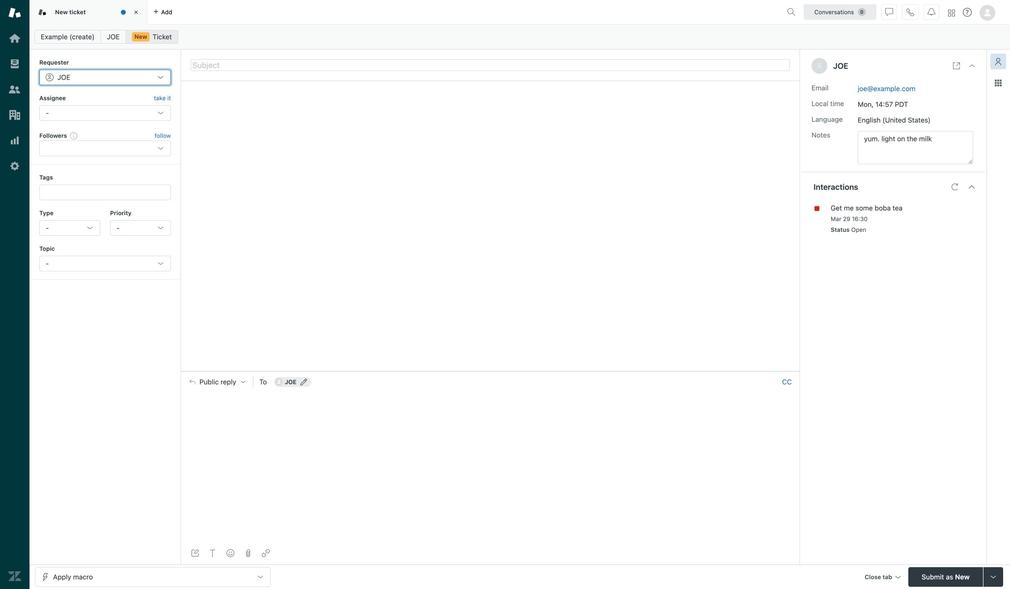 Task type: vqa. For each thing, say whether or not it's contained in the screenshot.
FIELD
no



Task type: describe. For each thing, give the bounding box(es) containing it.
view more details image
[[953, 62, 961, 70]]

customer context image
[[995, 57, 1002, 65]]

add attachment image
[[244, 549, 252, 557]]

joe@example.com image
[[275, 378, 283, 386]]

customers image
[[8, 83, 21, 96]]

tabs tab list
[[29, 0, 783, 25]]

minimize composer image
[[487, 367, 494, 375]]

close image
[[131, 7, 141, 17]]

info on adding followers image
[[70, 132, 78, 140]]

admin image
[[8, 160, 21, 172]]

apps image
[[995, 79, 1002, 87]]

zendesk support image
[[8, 6, 21, 19]]

button displays agent's chat status as invisible. image
[[886, 8, 893, 16]]

secondary element
[[29, 27, 1010, 47]]

zendesk image
[[8, 570, 21, 583]]

format text image
[[209, 549, 217, 557]]

user image
[[818, 63, 822, 69]]

Mar 29 16:30 text field
[[831, 216, 868, 222]]



Task type: locate. For each thing, give the bounding box(es) containing it.
organizations image
[[8, 109, 21, 121]]

main element
[[0, 0, 29, 589]]

get started image
[[8, 32, 21, 45]]

Subject field
[[191, 59, 790, 71]]

insert emojis image
[[227, 549, 234, 557]]

close image
[[969, 62, 976, 70]]

tab
[[29, 0, 147, 25]]

views image
[[8, 57, 21, 70]]

notifications image
[[928, 8, 936, 16]]

get help image
[[963, 8, 972, 17]]

reporting image
[[8, 134, 21, 147]]

None text field
[[858, 131, 973, 164]]

add link (cmd k) image
[[262, 549, 270, 557]]

user image
[[817, 63, 823, 69]]

edit user image
[[300, 379, 307, 385]]

draft mode image
[[191, 549, 199, 557]]

zendesk products image
[[948, 10, 955, 16]]



